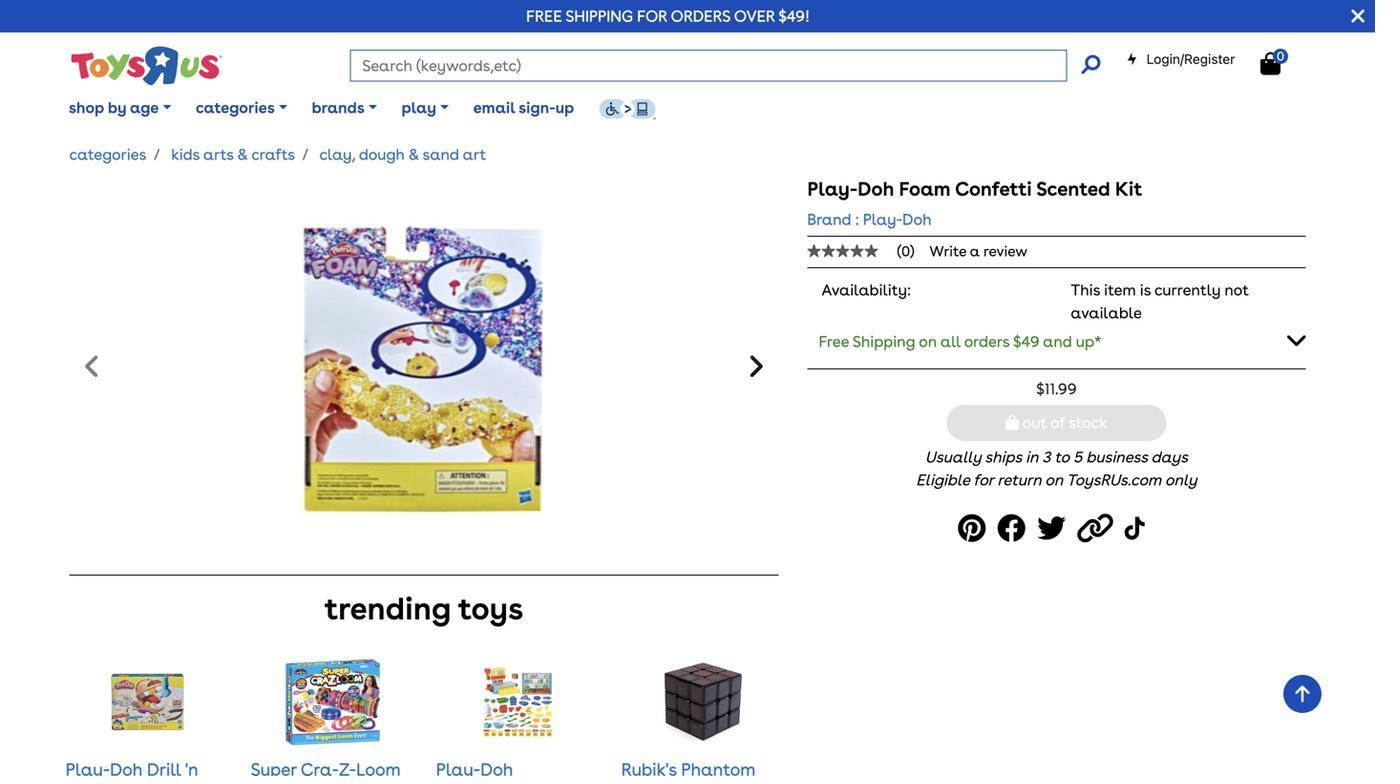 Task type: describe. For each thing, give the bounding box(es) containing it.
play-doh foam confetti scented kit image number null image
[[267, 178, 581, 560]]

(0)
[[897, 243, 915, 260]]

not
[[1225, 281, 1249, 299]]

shipping
[[566, 7, 633, 25]]

usually ships in 3 to 5 business days eligible for return on toysrus.com only
[[916, 448, 1197, 490]]

brand : play-doh link
[[807, 208, 932, 231]]

of
[[1051, 414, 1065, 432]]

categories button
[[184, 84, 300, 132]]

free shipping for orders over $49!
[[526, 7, 810, 25]]

orders
[[964, 332, 1010, 351]]

shopping bag image for out of stock button
[[1006, 415, 1019, 430]]

eligible
[[916, 471, 970, 490]]

this icon serves as a link to download the essential accessibility assistive technology app for individuals with physical disabilities. it is featured as part of our commitment to diversity and inclusion. image
[[599, 99, 656, 120]]

to
[[1055, 448, 1070, 467]]

$11.99
[[1037, 380, 1077, 398]]

item
[[1104, 281, 1136, 299]]

by
[[108, 98, 127, 117]]

availability:
[[822, 281, 911, 299]]

categories for categories link
[[69, 145, 146, 164]]

copy a link to play-doh foam confetti scented kit image
[[1078, 507, 1119, 550]]

return
[[998, 471, 1042, 490]]

age
[[130, 98, 159, 117]]

rubik's phantom advanced technology difficult 3d puzzle 3 x 3 cube image
[[664, 655, 743, 750]]

kit
[[1115, 178, 1143, 201]]

play-doh supermarket spree playset image
[[479, 655, 557, 750]]

toys
[[458, 591, 523, 628]]

out of stock button
[[947, 405, 1167, 441]]

$49
[[1013, 332, 1040, 351]]

ships
[[985, 448, 1022, 467]]

up*
[[1076, 332, 1102, 351]]

on inside dropdown button
[[919, 332, 937, 351]]

a
[[970, 243, 980, 260]]

for
[[974, 471, 994, 490]]

free shipping on all orders $49 and up* button
[[807, 321, 1306, 361]]

shop by age button
[[56, 84, 184, 132]]

clay, dough & sand art
[[319, 145, 486, 164]]

email sign-up link
[[461, 84, 586, 132]]

share a link to play-doh foam confetti scented kit on twitter image
[[1038, 507, 1072, 550]]

and
[[1043, 332, 1072, 351]]

share play-doh foam confetti scented kit on facebook image
[[997, 507, 1032, 550]]

write a review button
[[930, 243, 1028, 260]]

this item is currently not available
[[1071, 281, 1249, 322]]

$49!
[[779, 7, 810, 25]]

:
[[855, 210, 859, 229]]

review
[[984, 243, 1028, 260]]

write
[[930, 243, 967, 260]]

play button
[[389, 84, 461, 132]]

arts
[[203, 145, 234, 164]]

is
[[1140, 281, 1151, 299]]

5
[[1073, 448, 1082, 467]]

email sign-up
[[473, 98, 574, 117]]

kids
[[171, 145, 200, 164]]

clay, dough & sand art link
[[319, 145, 486, 164]]

shop
[[69, 98, 104, 117]]

close button image
[[1352, 6, 1365, 27]]

0
[[1277, 49, 1285, 63]]

orders
[[671, 7, 731, 25]]

dough
[[359, 145, 405, 164]]

crafts
[[252, 145, 295, 164]]

brand
[[807, 210, 852, 229]]

trending toys
[[325, 591, 523, 628]]

over
[[734, 7, 775, 25]]

art
[[463, 145, 486, 164]]

brands button
[[300, 84, 389, 132]]

out
[[1023, 414, 1047, 432]]



Task type: vqa. For each thing, say whether or not it's contained in the screenshot.
1st & from the right
yes



Task type: locate. For each thing, give the bounding box(es) containing it.
currently
[[1155, 281, 1221, 299]]

menu bar
[[56, 75, 1375, 141]]

free
[[819, 332, 849, 351]]

1 vertical spatial doh
[[903, 210, 932, 229]]

1 horizontal spatial categories
[[196, 98, 275, 117]]

& for dough
[[408, 145, 419, 164]]

shipping
[[853, 332, 915, 351]]

clay,
[[319, 145, 355, 164]]

stock
[[1069, 414, 1108, 432]]

1 horizontal spatial doh
[[903, 210, 932, 229]]

free shipping on all orders $49 and up*
[[819, 332, 1102, 351]]

1 vertical spatial shopping bag image
[[1006, 415, 1019, 430]]

None search field
[[350, 50, 1101, 82]]

days
[[1151, 448, 1188, 467]]

& right the 'arts'
[[237, 145, 248, 164]]

doh
[[858, 178, 894, 201], [903, 210, 932, 229]]

shop by age
[[69, 98, 159, 117]]

Enter Keyword or Item No. search field
[[350, 50, 1067, 82]]

doh down foam on the right top of the page
[[903, 210, 932, 229]]

1 vertical spatial categories
[[69, 145, 146, 164]]

scented
[[1037, 178, 1111, 201]]

0 vertical spatial on
[[919, 332, 937, 351]]

0 horizontal spatial categories
[[69, 145, 146, 164]]

on down 3
[[1045, 471, 1063, 490]]

categories inside dropdown button
[[196, 98, 275, 117]]

only
[[1165, 471, 1197, 490]]

free
[[526, 7, 562, 25]]

1 horizontal spatial play-
[[863, 210, 903, 229]]

0 horizontal spatial doh
[[858, 178, 894, 201]]

confetti
[[955, 178, 1032, 201]]

shopping bag image right "login/register" at top right
[[1261, 52, 1281, 75]]

up
[[556, 98, 574, 117]]

shopping bag image inside 0 link
[[1261, 52, 1281, 75]]

sand
[[423, 145, 459, 164]]

usually
[[925, 448, 981, 467]]

& left the sand
[[408, 145, 419, 164]]

play-doh foam confetti scented kit brand : play-doh
[[807, 178, 1143, 229]]

0 vertical spatial categories
[[196, 98, 275, 117]]

available
[[1071, 304, 1142, 322]]

play-doh drill 'n fill dentist image
[[109, 655, 187, 750]]

play
[[402, 98, 436, 117]]

1 vertical spatial play-
[[863, 210, 903, 229]]

login/register
[[1147, 51, 1235, 67]]

1 & from the left
[[237, 145, 248, 164]]

shopping bag image for 0 link
[[1261, 52, 1281, 75]]

2 & from the left
[[408, 145, 419, 164]]

&
[[237, 145, 248, 164], [408, 145, 419, 164]]

categories link
[[69, 145, 146, 164]]

brands
[[312, 98, 365, 117]]

business
[[1086, 448, 1148, 467]]

shopping bag image
[[1261, 52, 1281, 75], [1006, 415, 1019, 430]]

on
[[919, 332, 937, 351], [1045, 471, 1063, 490]]

tiktok image
[[1125, 507, 1150, 550]]

trending
[[325, 591, 451, 628]]

on left all
[[919, 332, 937, 351]]

in
[[1026, 448, 1039, 467]]

write a review
[[930, 243, 1028, 260]]

kids arts & crafts
[[171, 145, 295, 164]]

categories down shop by age
[[69, 145, 146, 164]]

all
[[941, 332, 961, 351]]

on inside 'usually ships in 3 to 5 business days eligible for return on toysrus.com only'
[[1045, 471, 1063, 490]]

login/register button
[[1127, 50, 1235, 69]]

this
[[1071, 281, 1100, 299]]

out of stock
[[1019, 414, 1108, 432]]

categories for categories dropdown button
[[196, 98, 275, 117]]

foam
[[899, 178, 951, 201]]

0 vertical spatial shopping bag image
[[1261, 52, 1281, 75]]

1 horizontal spatial &
[[408, 145, 419, 164]]

doh up "brand : play-doh" link
[[858, 178, 894, 201]]

1 horizontal spatial shopping bag image
[[1261, 52, 1281, 75]]

email
[[473, 98, 515, 117]]

shopping bag image inside out of stock button
[[1006, 415, 1019, 430]]

super cra-z-loom - diy bracelet loom kit, 2200 latex free color bands, 6 row loom, design & create, cra-z-art ages 8+ image
[[285, 655, 381, 750]]

0 horizontal spatial play-
[[807, 178, 858, 201]]

categories up the kids arts & crafts link at top
[[196, 98, 275, 117]]

0 horizontal spatial on
[[919, 332, 937, 351]]

toysrus.com
[[1067, 471, 1162, 490]]

shopping bag image left out
[[1006, 415, 1019, 430]]

play- right :
[[863, 210, 903, 229]]

play-
[[807, 178, 858, 201], [863, 210, 903, 229]]

0 vertical spatial play-
[[807, 178, 858, 201]]

1 horizontal spatial on
[[1045, 471, 1063, 490]]

3
[[1042, 448, 1051, 467]]

0 horizontal spatial &
[[237, 145, 248, 164]]

1 vertical spatial on
[[1045, 471, 1063, 490]]

0 horizontal spatial shopping bag image
[[1006, 415, 1019, 430]]

play- up brand
[[807, 178, 858, 201]]

0 vertical spatial doh
[[858, 178, 894, 201]]

kids arts & crafts link
[[171, 145, 295, 164]]

(0) button
[[807, 243, 930, 260]]

& for arts
[[237, 145, 248, 164]]

categories
[[196, 98, 275, 117], [69, 145, 146, 164]]

menu bar containing shop by age
[[56, 75, 1375, 141]]

for
[[637, 7, 667, 25]]

free shipping for orders over $49! link
[[526, 7, 810, 25]]

sign-
[[519, 98, 556, 117]]

toys r us image
[[69, 44, 222, 88]]

create a pinterest pin for play-doh foam confetti scented kit image
[[958, 507, 992, 550]]

0 link
[[1261, 49, 1300, 76]]



